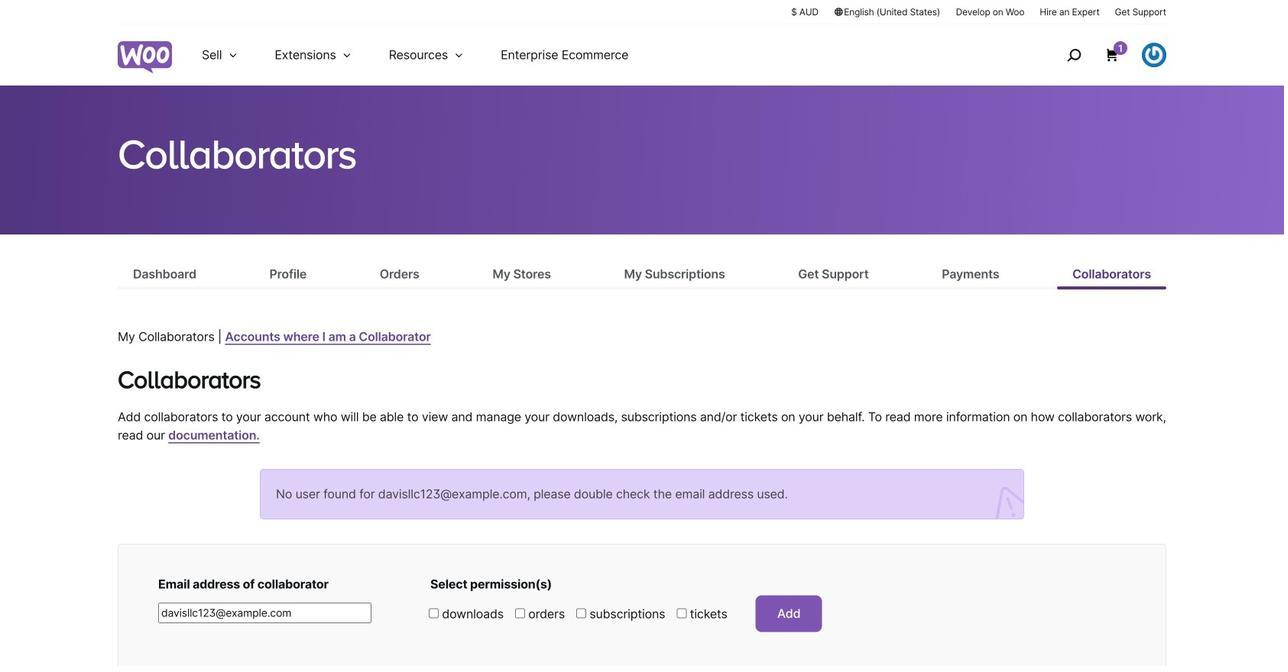 Task type: locate. For each thing, give the bounding box(es) containing it.
search image
[[1062, 43, 1087, 67]]

None checkbox
[[429, 609, 439, 619], [577, 609, 587, 619], [677, 609, 687, 619], [429, 609, 439, 619], [577, 609, 587, 619], [677, 609, 687, 619]]

None checkbox
[[515, 609, 525, 619]]



Task type: describe. For each thing, give the bounding box(es) containing it.
open account menu image
[[1142, 43, 1167, 67]]

service navigation menu element
[[1035, 30, 1167, 80]]



